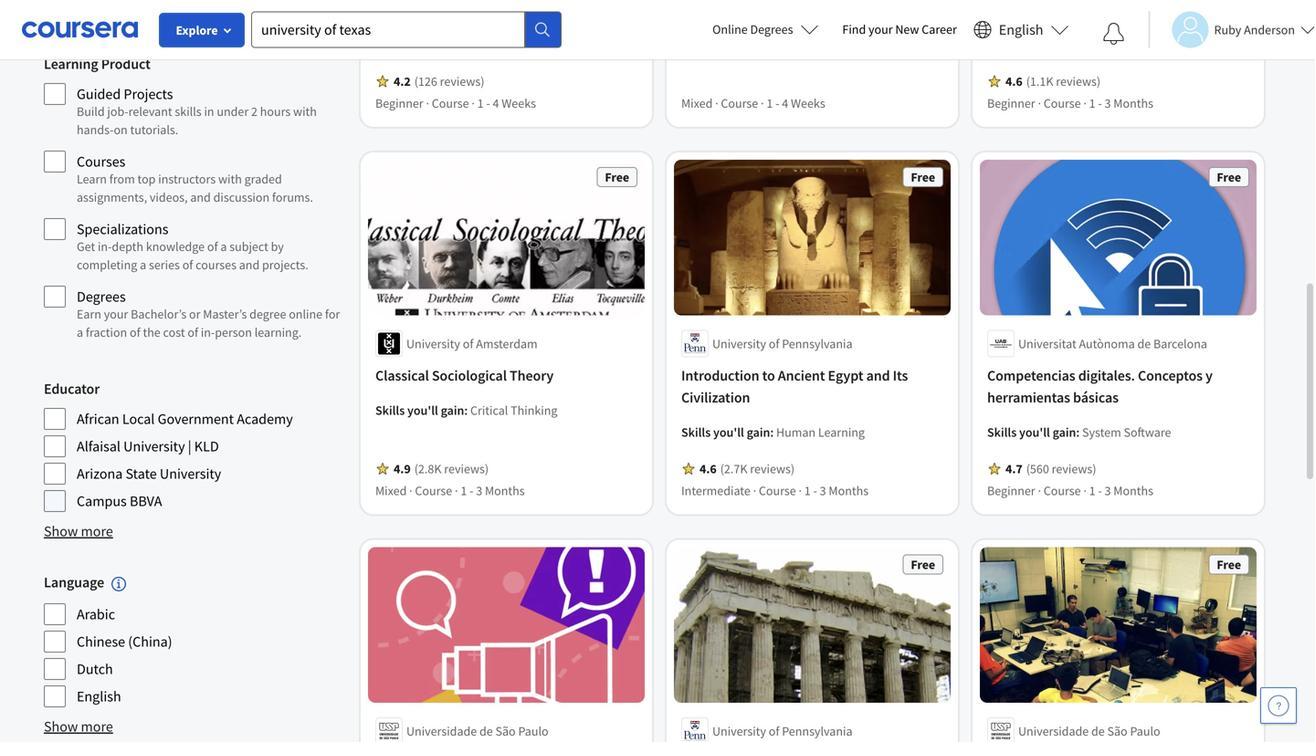 Task type: describe. For each thing, give the bounding box(es) containing it.
gain for sociological
[[441, 402, 464, 419]]

ruby
[[1214, 21, 1242, 38]]

learning inside "group"
[[44, 55, 98, 73]]

classical
[[375, 367, 429, 385]]

3 down show notifications icon
[[1105, 95, 1111, 111]]

discussion
[[213, 189, 270, 206]]

show more button for english
[[44, 716, 113, 738]]

2 universidade de são paulo from the left
[[1019, 723, 1161, 740]]

its
[[893, 367, 908, 385]]

reviews) for introduction to ancient egypt and its civilization
[[750, 461, 795, 477]]

(2.7k
[[720, 461, 748, 477]]

y
[[1206, 367, 1213, 385]]

· down 4.7 (560 reviews)
[[1084, 483, 1087, 499]]

by
[[271, 238, 284, 255]]

or
[[189, 306, 201, 322]]

4.7 (560 reviews)
[[1006, 461, 1097, 477]]

online
[[713, 21, 748, 37]]

1 for 4.7 (560 reviews)
[[1089, 483, 1096, 499]]

1-
[[77, 3, 89, 21]]

bachelor's
[[131, 306, 187, 322]]

courses
[[196, 257, 237, 273]]

months for classical sociological theory
[[485, 483, 525, 499]]

graded
[[244, 171, 282, 187]]

digitales.
[[1079, 367, 1135, 385]]

introduction to ancient egypt and its civilization
[[681, 367, 908, 407]]

build
[[77, 103, 105, 120]]

guided projects
[[77, 85, 173, 103]]

amsterdam
[[476, 336, 538, 352]]

4.6 for 4.6 (1.1k reviews)
[[1006, 73, 1023, 89]]

you'll for classical
[[407, 402, 438, 419]]

for
[[325, 306, 340, 322]]

find
[[843, 21, 866, 37]]

· down probability
[[472, 95, 475, 111]]

your for earn
[[104, 306, 128, 322]]

statistics,
[[507, 73, 559, 89]]

· down the 4.9 (2.8k reviews)
[[455, 483, 458, 499]]

4.6 (1.1k reviews)
[[1006, 73, 1101, 89]]

arizona
[[77, 465, 123, 483]]

relevant
[[128, 103, 172, 120]]

cost
[[163, 324, 185, 341]]

4.9
[[394, 461, 411, 477]]

4.2
[[394, 73, 411, 89]]

theory inside algebra, mathematics, applied mathematics, linear algebra, problem solving, mathematical theory & analysis, critical thinking, differential equations, geometry, plot (graphics), probability & statistics, general statistics
[[451, 36, 489, 53]]

mixed for mixed · course · 1 - 4 weeks
[[681, 95, 713, 111]]

university of amsterdam
[[407, 336, 538, 352]]

dutch
[[77, 660, 113, 678]]

- for 4.2 (126 reviews)
[[486, 95, 490, 111]]

egypt
[[828, 367, 864, 385]]

free for classical sociological theory
[[605, 169, 629, 185]]

1 for 4.6 (2.7k reviews)
[[805, 483, 811, 499]]

show more for english
[[44, 718, 113, 736]]

anderson
[[1244, 21, 1295, 38]]

hours
[[260, 103, 291, 120]]

0 horizontal spatial mathematics,
[[375, 18, 447, 35]]

classical sociological theory link
[[375, 365, 638, 387]]

(126
[[414, 73, 437, 89]]

reviews) down differential
[[440, 73, 485, 89]]

: for digitales.
[[1076, 424, 1080, 441]]

1 vertical spatial algebra,
[[486, 18, 530, 35]]

2 são from the left
[[1108, 723, 1128, 740]]

state
[[126, 465, 157, 483]]

· down 4.6 (2.7k reviews)
[[753, 483, 756, 499]]

1 são from the left
[[496, 723, 516, 740]]

- down online degrees popup button
[[776, 95, 780, 111]]

online degrees
[[713, 21, 793, 37]]

alfaisal university | kld
[[77, 438, 219, 456]]

degrees inside learning product "group"
[[77, 288, 126, 306]]

4.9 (2.8k reviews)
[[394, 461, 489, 477]]

software
[[1124, 424, 1172, 441]]

probability
[[436, 73, 495, 89]]

· down online degrees popup button
[[761, 95, 764, 111]]

differential
[[428, 55, 487, 71]]

bbva
[[130, 492, 162, 511]]

and inside learn from top instructors with graded assignments, videos, and discussion forums.
[[190, 189, 211, 206]]

4 for mixed
[[782, 95, 789, 111]]

- for 4.6 (1.1k reviews)
[[1098, 95, 1102, 111]]

learning.
[[255, 324, 302, 341]]

skills for introduction to ancient egypt and its civilization
[[681, 424, 711, 441]]

help center image
[[1268, 695, 1290, 717]]

4 for beginner
[[493, 95, 499, 111]]

3 for introduction to ancient egypt and its civilization
[[820, 483, 826, 499]]

solving,
[[580, 18, 623, 35]]

problem
[[532, 18, 578, 35]]

projects
[[124, 85, 173, 103]]

4.6 (2.7k reviews)
[[700, 461, 795, 477]]

show notifications image
[[1103, 23, 1125, 45]]

1 for 4.2 (126 reviews)
[[477, 95, 484, 111]]

equations,
[[490, 55, 547, 71]]

analysis,
[[502, 36, 548, 53]]

- for 4.7 (560 reviews)
[[1098, 483, 1102, 499]]

thinking
[[511, 402, 558, 419]]

course down online
[[721, 95, 758, 111]]

civilization
[[681, 389, 750, 407]]

2 horizontal spatial a
[[220, 238, 227, 255]]

instructors
[[158, 171, 216, 187]]

0 vertical spatial &
[[491, 36, 499, 53]]

assignments,
[[77, 189, 147, 206]]

and inside get in-depth knowledge of a subject by completing a series of courses and projects.
[[239, 257, 260, 273]]

arabic
[[77, 605, 115, 624]]

local
[[122, 410, 155, 428]]

1 horizontal spatial learning
[[818, 424, 865, 441]]

applied
[[591, 0, 632, 16]]

a inside the earn your bachelor's or master's degree online for a fraction of the cost of in-person learning.
[[77, 324, 83, 341]]

2 pennsylvania from the top
[[782, 723, 853, 740]]

kld
[[194, 438, 219, 456]]

herramientas
[[987, 389, 1071, 407]]

básicas
[[1073, 389, 1119, 407]]

beginner · course · 1 - 3 months for (1.1k
[[987, 95, 1154, 111]]

|
[[188, 438, 191, 456]]

geometry,
[[549, 55, 605, 71]]

reviews) for classical sociological theory
[[444, 461, 489, 477]]

beginner for 4.2 (126 reviews)
[[375, 95, 424, 111]]

the
[[143, 324, 161, 341]]

english inside button
[[999, 21, 1044, 39]]

learning product group
[[44, 53, 343, 349]]

· down (126
[[426, 95, 429, 111]]

subject
[[229, 238, 268, 255]]

1 vertical spatial &
[[497, 73, 505, 89]]

specializations
[[77, 220, 168, 238]]

0 horizontal spatial 4
[[89, 3, 96, 21]]

reviews) right the (1.1k
[[1056, 73, 1101, 89]]

· down 4.9
[[409, 483, 413, 499]]

linear
[[450, 18, 483, 35]]

hands-
[[77, 121, 114, 138]]

online degrees button
[[698, 9, 834, 49]]

1 for 4.6 (1.1k reviews)
[[1089, 95, 1096, 111]]

beginner · course · 1 - 4 weeks
[[375, 95, 536, 111]]

find your new career link
[[834, 18, 966, 41]]

depth
[[112, 238, 143, 255]]

universitat
[[1019, 336, 1077, 352]]

knowledge
[[146, 238, 205, 255]]

intermediate
[[681, 483, 751, 499]]

: for to
[[770, 424, 774, 441]]

get
[[77, 238, 95, 255]]

years
[[99, 3, 131, 21]]

(graphics),
[[375, 73, 433, 89]]

2 universidade from the left
[[1019, 723, 1089, 740]]

skills for classical sociological theory
[[375, 402, 405, 419]]

0 vertical spatial algebra,
[[470, 0, 514, 16]]

skills you'll gain : critical thinking
[[375, 402, 558, 419]]



Task type: locate. For each thing, give the bounding box(es) containing it.
são
[[496, 723, 516, 740], [1108, 723, 1128, 740]]

show more down dutch
[[44, 718, 113, 736]]

learning product
[[44, 55, 151, 73]]

and down instructors
[[190, 189, 211, 206]]

explore button
[[160, 14, 244, 47]]

african local government academy
[[77, 410, 293, 428]]

show more button for campus bbva
[[44, 521, 113, 543]]

weeks for beginner · course · 1 - 4 weeks
[[502, 95, 536, 111]]

: down classical sociological theory
[[464, 402, 468, 419]]

from
[[109, 171, 135, 187]]

1 vertical spatial critical
[[470, 402, 508, 419]]

What do you want to learn? text field
[[251, 11, 525, 48]]

3 down the system
[[1105, 483, 1111, 499]]

gain down classical sociological theory
[[441, 402, 464, 419]]

months for introduction to ancient egypt and its civilization
[[829, 483, 869, 499]]

competencias
[[987, 367, 1076, 385]]

0 vertical spatial learning
[[44, 55, 98, 73]]

sociological
[[432, 367, 507, 385]]

1 weeks from the left
[[502, 95, 536, 111]]

1 down probability
[[477, 95, 484, 111]]

theory down the linear
[[451, 36, 489, 53]]

competencias digitales. conceptos y herramientas básicas link
[[987, 365, 1250, 409]]

in- up completing
[[98, 238, 112, 255]]

& up equations,
[[491, 36, 499, 53]]

0 horizontal spatial 4.6
[[700, 461, 717, 477]]

ruby anderson
[[1214, 21, 1295, 38]]

2 horizontal spatial skills
[[987, 424, 1017, 441]]

course down 4.6 (2.7k reviews)
[[759, 483, 796, 499]]

1 horizontal spatial and
[[239, 257, 260, 273]]

1 horizontal spatial weeks
[[791, 95, 826, 111]]

0 horizontal spatial in-
[[98, 238, 112, 255]]

degrees right online
[[750, 21, 793, 37]]

1 vertical spatial learning
[[818, 424, 865, 441]]

reviews) for competencias digitales. conceptos y herramientas básicas
[[1052, 461, 1097, 477]]

1 vertical spatial university of pennsylvania
[[713, 723, 853, 740]]

more down campus
[[81, 523, 113, 541]]

a
[[220, 238, 227, 255], [140, 257, 146, 273], [77, 324, 83, 341]]

show for english
[[44, 718, 78, 736]]

in-
[[98, 238, 112, 255], [201, 324, 215, 341]]

reviews)
[[440, 73, 485, 89], [1056, 73, 1101, 89], [444, 461, 489, 477], [750, 461, 795, 477], [1052, 461, 1097, 477]]

1-4 years
[[77, 3, 131, 21]]

2 more from the top
[[81, 718, 113, 736]]

2 show from the top
[[44, 718, 78, 736]]

campus bbva
[[77, 492, 162, 511]]

show more button down campus
[[44, 521, 113, 543]]

1 show more from the top
[[44, 523, 113, 541]]

0 vertical spatial degrees
[[750, 21, 793, 37]]

1 down 4.7 (560 reviews)
[[1089, 483, 1096, 499]]

beginner · course · 1 - 3 months for (560
[[987, 483, 1154, 499]]

show more down campus
[[44, 523, 113, 541]]

1 show from the top
[[44, 523, 78, 541]]

chinese
[[77, 633, 125, 651]]

1 horizontal spatial mixed
[[681, 95, 713, 111]]

0 vertical spatial pennsylvania
[[782, 336, 853, 352]]

beginner down 4.7
[[987, 483, 1036, 499]]

to
[[762, 367, 775, 385]]

skills for competencias digitales. conceptos y herramientas básicas
[[987, 424, 1017, 441]]

free for competencias digitales. conceptos y herramientas básicas
[[1217, 169, 1241, 185]]

4 down probability
[[493, 95, 499, 111]]

1 university of pennsylvania from the top
[[713, 336, 853, 352]]

course for 4.7 (560 reviews)
[[1044, 483, 1081, 499]]

2 horizontal spatial 4
[[782, 95, 789, 111]]

course down 4.7 (560 reviews)
[[1044, 483, 1081, 499]]

skills you'll gain : human learning
[[681, 424, 865, 441]]

more for english
[[81, 718, 113, 736]]

more for campus bbva
[[81, 523, 113, 541]]

and down subject
[[239, 257, 260, 273]]

1 down online degrees popup button
[[767, 95, 773, 111]]

english button
[[966, 0, 1077, 59]]

1 horizontal spatial 4.6
[[1006, 73, 1023, 89]]

2
[[251, 103, 258, 120]]

theory up thinking on the left of the page
[[510, 367, 554, 385]]

your up fraction
[[104, 306, 128, 322]]

introduction to ancient egypt and its civilization link
[[681, 365, 944, 409]]

4.2 (126 reviews)
[[394, 73, 485, 89]]

3 for competencias digitales. conceptos y herramientas básicas
[[1105, 483, 1111, 499]]

4.6 for 4.6 (2.7k reviews)
[[700, 461, 717, 477]]

guided
[[77, 85, 121, 103]]

0 vertical spatial in-
[[98, 238, 112, 255]]

1 universidade de são paulo from the left
[[407, 723, 549, 740]]

4 left years
[[89, 3, 96, 21]]

1 paulo from the left
[[518, 723, 549, 740]]

1 down 4.6 (1.1k reviews) on the right of page
[[1089, 95, 1096, 111]]

new
[[896, 21, 919, 37]]

course for 4.2 (126 reviews)
[[432, 95, 469, 111]]

1 horizontal spatial mathematics,
[[517, 0, 589, 16]]

government
[[158, 410, 234, 428]]

- for 4.6 (2.7k reviews)
[[813, 483, 817, 499]]

learn
[[77, 171, 107, 187]]

skills up 4.7
[[987, 424, 1017, 441]]

4
[[89, 3, 96, 21], [493, 95, 499, 111], [782, 95, 789, 111]]

0 horizontal spatial your
[[104, 306, 128, 322]]

degree
[[250, 306, 286, 322]]

paulo
[[518, 723, 549, 740], [1130, 723, 1161, 740]]

0 horizontal spatial and
[[190, 189, 211, 206]]

weeks for mixed · course · 1 - 4 weeks
[[791, 95, 826, 111]]

mixed down 4.9
[[375, 483, 407, 499]]

beginner · course · 1 - 3 months down 4.6 (1.1k reviews) on the right of page
[[987, 95, 1154, 111]]

1 show more button from the top
[[44, 521, 113, 543]]

(1.1k
[[1026, 73, 1054, 89]]

:
[[464, 402, 468, 419], [770, 424, 774, 441], [1076, 424, 1080, 441]]

course for 4.9 (2.8k reviews)
[[415, 483, 452, 499]]

earn your bachelor's or master's degree online for a fraction of the cost of in-person learning.
[[77, 306, 340, 341]]

2 weeks from the left
[[791, 95, 826, 111]]

information about this filter group image
[[112, 577, 126, 592]]

gain left the system
[[1053, 424, 1076, 441]]

& down equations,
[[497, 73, 505, 89]]

african
[[77, 410, 119, 428]]

product
[[101, 55, 151, 73]]

0 horizontal spatial you'll
[[407, 402, 438, 419]]

you'll up (2.7k
[[713, 424, 744, 441]]

2 horizontal spatial you'll
[[1019, 424, 1050, 441]]

english up the (1.1k
[[999, 21, 1044, 39]]

· down human
[[799, 483, 802, 499]]

intermediate · course · 1 - 3 months
[[681, 483, 869, 499]]

1 for 4.9 (2.8k reviews)
[[461, 483, 467, 499]]

0 vertical spatial critical
[[551, 36, 589, 53]]

· down the (1.1k
[[1038, 95, 1041, 111]]

show down dutch
[[44, 718, 78, 736]]

: for sociological
[[464, 402, 468, 419]]

beginner down the (1.1k
[[987, 95, 1036, 111]]

plot
[[608, 55, 629, 71]]

and left its
[[867, 367, 890, 385]]

mixed · course · 1 - 3 months
[[375, 483, 525, 499]]

classical sociological theory
[[375, 367, 554, 385]]

- down 4.6 (1.1k reviews) on the right of page
[[1098, 95, 1102, 111]]

3
[[1105, 95, 1111, 111], [476, 483, 483, 499], [820, 483, 826, 499], [1105, 483, 1111, 499]]

university
[[407, 336, 460, 352], [713, 336, 766, 352], [123, 438, 185, 456], [160, 465, 221, 483], [713, 723, 766, 740]]

beginner · course · 1 - 3 months down 4.7 (560 reviews)
[[987, 483, 1154, 499]]

gain left human
[[747, 424, 770, 441]]

course down 4.6 (1.1k reviews) on the right of page
[[1044, 95, 1081, 111]]

0 horizontal spatial theory
[[451, 36, 489, 53]]

· down (560
[[1038, 483, 1041, 499]]

2 show more from the top
[[44, 718, 113, 736]]

1 vertical spatial show
[[44, 718, 78, 736]]

2 horizontal spatial gain
[[1053, 424, 1076, 441]]

mathematics, up problem
[[517, 0, 589, 16]]

show more for campus bbva
[[44, 523, 113, 541]]

you'll down 'herramientas'
[[1019, 424, 1050, 441]]

more down dutch
[[81, 718, 113, 736]]

you'll down "classical"
[[407, 402, 438, 419]]

educator group
[[44, 378, 343, 513]]

0 horizontal spatial with
[[218, 171, 242, 187]]

1 horizontal spatial gain
[[747, 424, 770, 441]]

language group
[[44, 572, 343, 709]]

0 horizontal spatial mixed
[[375, 483, 407, 499]]

a left 'series'
[[140, 257, 146, 273]]

1 vertical spatial 4.6
[[700, 461, 717, 477]]

course for 4.6 (1.1k reviews)
[[1044, 95, 1081, 111]]

mathematics, up mathematical
[[375, 18, 447, 35]]

algebra, up analysis,
[[486, 18, 530, 35]]

: left the system
[[1076, 424, 1080, 441]]

1 vertical spatial your
[[104, 306, 128, 322]]

algebra,
[[470, 0, 514, 16], [486, 18, 530, 35]]

4 down online degrees popup button
[[782, 95, 789, 111]]

show more button down dutch
[[44, 716, 113, 738]]

mixed for mixed · course · 1 - 3 months
[[375, 483, 407, 499]]

0 vertical spatial university of pennsylvania
[[713, 336, 853, 352]]

campus
[[77, 492, 127, 511]]

autònoma
[[1079, 336, 1135, 352]]

language
[[44, 574, 104, 592]]

·
[[426, 95, 429, 111], [472, 95, 475, 111], [715, 95, 719, 111], [761, 95, 764, 111], [1038, 95, 1041, 111], [1084, 95, 1087, 111], [409, 483, 413, 499], [455, 483, 458, 499], [753, 483, 756, 499], [799, 483, 802, 499], [1038, 483, 1041, 499], [1084, 483, 1087, 499]]

show down campus
[[44, 523, 78, 541]]

1 vertical spatial more
[[81, 718, 113, 736]]

0 vertical spatial mixed
[[681, 95, 713, 111]]

with right hours
[[293, 103, 317, 120]]

in- down 'master's'
[[201, 324, 215, 341]]

beginner down 4.2 in the top of the page
[[375, 95, 424, 111]]

1 horizontal spatial in-
[[201, 324, 215, 341]]

1 horizontal spatial paulo
[[1130, 723, 1161, 740]]

1 horizontal spatial theory
[[510, 367, 554, 385]]

with up discussion
[[218, 171, 242, 187]]

0 vertical spatial show more
[[44, 523, 113, 541]]

person
[[215, 324, 252, 341]]

- for 4.9 (2.8k reviews)
[[470, 483, 474, 499]]

4.6 left the (1.1k
[[1006, 73, 1023, 89]]

0 vertical spatial theory
[[451, 36, 489, 53]]

algebra, mathematics, applied mathematics, linear algebra, problem solving, mathematical theory & analysis, critical thinking, differential equations, geometry, plot (graphics), probability & statistics, general statistics
[[375, 0, 632, 108]]

0 vertical spatial your
[[869, 21, 893, 37]]

arizona state university
[[77, 465, 221, 483]]

2 vertical spatial and
[[867, 367, 890, 385]]

0 horizontal spatial english
[[77, 688, 121, 706]]

2 horizontal spatial de
[[1138, 336, 1151, 352]]

0 vertical spatial show more button
[[44, 521, 113, 543]]

1 beginner · course · 1 - 3 months from the top
[[987, 95, 1154, 111]]

job-
[[107, 103, 128, 120]]

algebra, up the linear
[[470, 0, 514, 16]]

tutorials.
[[130, 121, 178, 138]]

ancient
[[778, 367, 825, 385]]

critical down classical sociological theory link
[[470, 402, 508, 419]]

1 vertical spatial and
[[239, 257, 260, 273]]

1 horizontal spatial de
[[1092, 723, 1105, 740]]

1 horizontal spatial a
[[140, 257, 146, 273]]

2 show more button from the top
[[44, 716, 113, 738]]

you'll for introduction
[[713, 424, 744, 441]]

universidade de são paulo
[[407, 723, 549, 740], [1019, 723, 1161, 740]]

degrees inside popup button
[[750, 21, 793, 37]]

0 horizontal spatial de
[[480, 723, 493, 740]]

0 horizontal spatial universidade
[[407, 723, 477, 740]]

and inside introduction to ancient egypt and its civilization
[[867, 367, 890, 385]]

0 horizontal spatial a
[[77, 324, 83, 341]]

1 vertical spatial in-
[[201, 324, 215, 341]]

reviews) up intermediate · course · 1 - 3 months
[[750, 461, 795, 477]]

1 horizontal spatial :
[[770, 424, 774, 441]]

degrees down completing
[[77, 288, 126, 306]]

ruby anderson button
[[1149, 11, 1315, 48]]

with inside learn from top instructors with graded assignments, videos, and discussion forums.
[[218, 171, 242, 187]]

1 universidade from the left
[[407, 723, 477, 740]]

months
[[1114, 95, 1154, 111], [485, 483, 525, 499], [829, 483, 869, 499], [1114, 483, 1154, 499]]

1 vertical spatial theory
[[510, 367, 554, 385]]

universitat autònoma de barcelona
[[1019, 336, 1208, 352]]

weeks down online degrees popup button
[[791, 95, 826, 111]]

3 down the 4.9 (2.8k reviews)
[[476, 483, 483, 499]]

0 vertical spatial with
[[293, 103, 317, 120]]

learning down coursera image
[[44, 55, 98, 73]]

human
[[776, 424, 816, 441]]

(2.8k
[[414, 461, 442, 477]]

0 horizontal spatial universidade de são paulo
[[407, 723, 549, 740]]

a up 'courses'
[[220, 238, 227, 255]]

2 beginner · course · 1 - 3 months from the top
[[987, 483, 1154, 499]]

1 horizontal spatial universidade de são paulo
[[1019, 723, 1161, 740]]

degrees
[[750, 21, 793, 37], [77, 288, 126, 306]]

beginner for 4.7 (560 reviews)
[[987, 483, 1036, 499]]

weeks down statistics,
[[502, 95, 536, 111]]

1 horizontal spatial são
[[1108, 723, 1128, 740]]

mixed down online
[[681, 95, 713, 111]]

1 vertical spatial mathematics,
[[375, 18, 447, 35]]

system
[[1082, 424, 1121, 441]]

your inside the earn your bachelor's or master's degree online for a fraction of the cost of in-person learning.
[[104, 306, 128, 322]]

english inside 'language' group
[[77, 688, 121, 706]]

beginner for 4.6 (1.1k reviews)
[[987, 95, 1036, 111]]

skills down "classical"
[[375, 402, 405, 419]]

free for introduction to ancient egypt and its civilization
[[911, 169, 935, 185]]

skills
[[175, 103, 202, 120]]

0 horizontal spatial weeks
[[502, 95, 536, 111]]

show for campus bbva
[[44, 523, 78, 541]]

you'll
[[407, 402, 438, 419], [713, 424, 744, 441], [1019, 424, 1050, 441]]

- down human
[[813, 483, 817, 499]]

skills
[[375, 402, 405, 419], [681, 424, 711, 441], [987, 424, 1017, 441]]

2 horizontal spatial and
[[867, 367, 890, 385]]

(china)
[[128, 633, 172, 651]]

3 for classical sociological theory
[[476, 483, 483, 499]]

a down earn
[[77, 324, 83, 341]]

course down (2.8k
[[415, 483, 452, 499]]

weeks
[[502, 95, 536, 111], [791, 95, 826, 111]]

critical
[[551, 36, 589, 53], [470, 402, 508, 419]]

None search field
[[251, 11, 562, 48]]

of
[[207, 238, 218, 255], [182, 257, 193, 273], [130, 324, 140, 341], [188, 324, 198, 341], [463, 336, 474, 352], [769, 336, 780, 352], [769, 723, 780, 740]]

1 horizontal spatial with
[[293, 103, 317, 120]]

1 pennsylvania from the top
[[782, 336, 853, 352]]

0 vertical spatial show
[[44, 523, 78, 541]]

2 paulo from the left
[[1130, 723, 1161, 740]]

1 horizontal spatial universidade
[[1019, 723, 1089, 740]]

0 horizontal spatial gain
[[441, 402, 464, 419]]

with inside build job-relevant skills in under 2 hours with hands-on tutorials.
[[293, 103, 317, 120]]

1 horizontal spatial degrees
[[750, 21, 793, 37]]

- down probability
[[486, 95, 490, 111]]

1 vertical spatial degrees
[[77, 288, 126, 306]]

learning right human
[[818, 424, 865, 441]]

0 horizontal spatial degrees
[[77, 288, 126, 306]]

0 horizontal spatial paulo
[[518, 723, 549, 740]]

0 vertical spatial english
[[999, 21, 1044, 39]]

1 vertical spatial beginner · course · 1 - 3 months
[[987, 483, 1154, 499]]

alfaisal
[[77, 438, 121, 456]]

(560
[[1026, 461, 1049, 477]]

2 vertical spatial a
[[77, 324, 83, 341]]

your right find
[[869, 21, 893, 37]]

learn from top instructors with graded assignments, videos, and discussion forums.
[[77, 171, 313, 206]]

skills down "civilization"
[[681, 424, 711, 441]]

on
[[114, 121, 128, 138]]

0 vertical spatial and
[[190, 189, 211, 206]]

1 more from the top
[[81, 523, 113, 541]]

0 vertical spatial more
[[81, 523, 113, 541]]

reviews) up mixed · course · 1 - 3 months
[[444, 461, 489, 477]]

1 horizontal spatial your
[[869, 21, 893, 37]]

course down 4.2 (126 reviews)
[[432, 95, 469, 111]]

2 horizontal spatial :
[[1076, 424, 1080, 441]]

1 down the 4.9 (2.8k reviews)
[[461, 483, 467, 499]]

0 vertical spatial beginner · course · 1 - 3 months
[[987, 95, 1154, 111]]

critical inside algebra, mathematics, applied mathematics, linear algebra, problem solving, mathematical theory & analysis, critical thinking, differential equations, geometry, plot (graphics), probability & statistics, general statistics
[[551, 36, 589, 53]]

educator
[[44, 380, 100, 398]]

3 down skills you'll gain : human learning
[[820, 483, 826, 499]]

1 vertical spatial with
[[218, 171, 242, 187]]

1 vertical spatial a
[[140, 257, 146, 273]]

reviews) right (560
[[1052, 461, 1097, 477]]

with
[[293, 103, 317, 120], [218, 171, 242, 187]]

your for find
[[869, 21, 893, 37]]

1 vertical spatial show more button
[[44, 716, 113, 738]]

: left human
[[770, 424, 774, 441]]

0 vertical spatial 4.6
[[1006, 73, 1023, 89]]

forums.
[[272, 189, 313, 206]]

1 down human
[[805, 483, 811, 499]]

and
[[190, 189, 211, 206], [239, 257, 260, 273], [867, 367, 890, 385]]

- down the 4.9 (2.8k reviews)
[[470, 483, 474, 499]]

1 horizontal spatial skills
[[681, 424, 711, 441]]

1 vertical spatial english
[[77, 688, 121, 706]]

under
[[217, 103, 249, 120]]

1 horizontal spatial critical
[[551, 36, 589, 53]]

months for competencias digitales. conceptos y herramientas básicas
[[1114, 483, 1154, 499]]

0 vertical spatial a
[[220, 238, 227, 255]]

0 vertical spatial mathematics,
[[517, 0, 589, 16]]

in- inside get in-depth knowledge of a subject by completing a series of courses and projects.
[[98, 238, 112, 255]]

course for 4.6 (2.7k reviews)
[[759, 483, 796, 499]]

you'll for competencias
[[1019, 424, 1050, 441]]

0 horizontal spatial critical
[[470, 402, 508, 419]]

1 vertical spatial show more
[[44, 718, 113, 736]]

online
[[289, 306, 323, 322]]

· down 4.6 (1.1k reviews) on the right of page
[[1084, 95, 1087, 111]]

1 horizontal spatial you'll
[[713, 424, 744, 441]]

courses
[[77, 153, 125, 171]]

2 university of pennsylvania from the top
[[713, 723, 853, 740]]

gain for digitales.
[[1053, 424, 1076, 441]]

critical up geometry,
[[551, 36, 589, 53]]

0 horizontal spatial :
[[464, 402, 468, 419]]

general
[[561, 73, 603, 89]]

· down online
[[715, 95, 719, 111]]

gain for to
[[747, 424, 770, 441]]

in- inside the earn your bachelor's or master's degree online for a fraction of the cost of in-person learning.
[[201, 324, 215, 341]]

4.6 up the intermediate
[[700, 461, 717, 477]]

- down the system
[[1098, 483, 1102, 499]]

thinking,
[[375, 55, 426, 71]]

0 horizontal spatial learning
[[44, 55, 98, 73]]

1 vertical spatial mixed
[[375, 483, 407, 499]]

0 horizontal spatial são
[[496, 723, 516, 740]]

1 vertical spatial pennsylvania
[[782, 723, 853, 740]]

1 horizontal spatial english
[[999, 21, 1044, 39]]

coursera image
[[22, 15, 138, 44]]

in
[[204, 103, 214, 120]]



Task type: vqa. For each thing, say whether or not it's contained in the screenshot.


